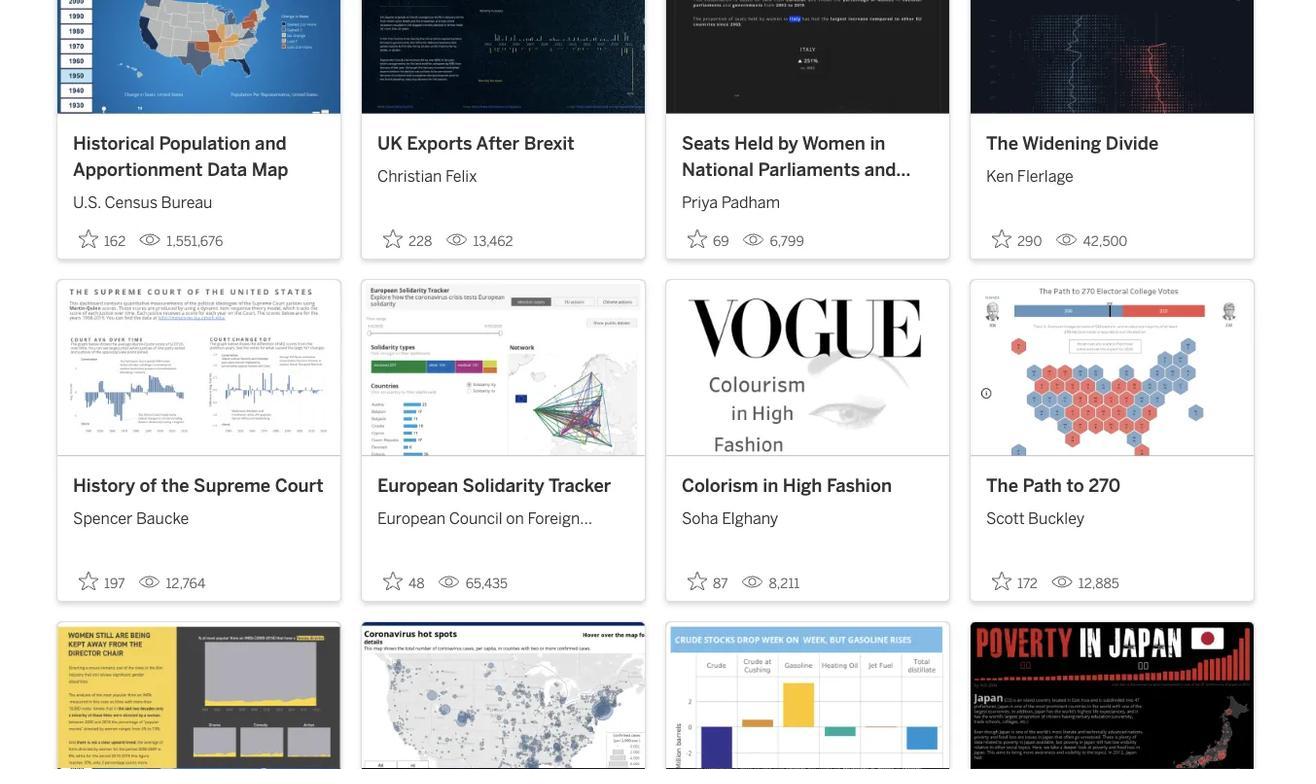 Task type: locate. For each thing, give the bounding box(es) containing it.
add favorite button down 'soha'
[[682, 566, 734, 597]]

the
[[161, 475, 189, 496]]

the for the widening divide
[[986, 133, 1018, 154]]

population
[[159, 133, 250, 154]]

history of the supreme court
[[73, 475, 323, 496]]

add favorite button for uk exports after brexit
[[377, 223, 438, 255]]

197
[[104, 575, 125, 592]]

spencer baucke link
[[73, 499, 325, 530]]

european solidarity tracker
[[377, 475, 611, 496]]

Add Favorite button
[[377, 566, 431, 597]]

0 vertical spatial and
[[255, 133, 287, 154]]

12,885 views element
[[1044, 568, 1127, 599]]

1 the from the top
[[986, 133, 1018, 154]]

in right women on the top of page
[[870, 133, 886, 154]]

european council on foreign relations (ecfr)
[[377, 509, 580, 551]]

add favorite button down scott
[[986, 566, 1044, 597]]

2 the from the top
[[986, 475, 1018, 496]]

in
[[870, 133, 886, 154], [763, 475, 778, 496]]

add favorite button containing 69
[[682, 223, 735, 255]]

the widening divide link
[[986, 130, 1238, 157]]

apportionment
[[73, 159, 203, 181]]

13,462
[[473, 233, 513, 249]]

buckley
[[1028, 509, 1085, 528]]

after
[[476, 133, 520, 154]]

historical
[[73, 133, 155, 154]]

the
[[986, 133, 1018, 154], [986, 475, 1018, 496]]

baucke
[[136, 509, 189, 528]]

seats held by women in national parliaments and governments
[[682, 133, 896, 207]]

ken flerlage link
[[986, 157, 1238, 188]]

Add Favorite button
[[986, 223, 1048, 255]]

Add Favorite button
[[73, 223, 132, 255], [377, 223, 438, 255], [682, 223, 735, 255], [682, 566, 734, 597], [986, 566, 1044, 597]]

add favorite button down christian
[[377, 223, 438, 255]]

8,211 views element
[[734, 568, 808, 599]]

the up ken
[[986, 133, 1018, 154]]

65,435 views element
[[431, 568, 516, 599]]

in left high
[[763, 475, 778, 496]]

of
[[140, 475, 157, 496]]

colorism
[[682, 475, 758, 496]]

flerlage
[[1017, 167, 1074, 185]]

42,500 views element
[[1048, 225, 1135, 257]]

scott
[[986, 509, 1025, 528]]

european inside european solidarity tracker link
[[377, 475, 458, 496]]

2 european from the top
[[377, 509, 446, 528]]

0 vertical spatial in
[[870, 133, 886, 154]]

172
[[1017, 575, 1038, 592]]

court
[[275, 475, 323, 496]]

0 vertical spatial european
[[377, 475, 458, 496]]

0 horizontal spatial and
[[255, 133, 287, 154]]

felix
[[445, 167, 477, 185]]

162
[[104, 233, 126, 249]]

add favorite button containing 228
[[377, 223, 438, 255]]

the up scott
[[986, 475, 1018, 496]]

0 vertical spatial the
[[986, 133, 1018, 154]]

add favorite button down priya
[[682, 223, 735, 255]]

1 vertical spatial in
[[763, 475, 778, 496]]

the widening divide
[[986, 133, 1159, 154]]

(ecfr)
[[447, 533, 498, 551]]

1 horizontal spatial and
[[865, 159, 896, 181]]

map
[[252, 159, 288, 181]]

and up map
[[255, 133, 287, 154]]

soha elghany link
[[682, 499, 934, 530]]

1 vertical spatial and
[[865, 159, 896, 181]]

soha elghany
[[682, 509, 778, 528]]

seats
[[682, 133, 730, 154]]

christian
[[377, 167, 442, 185]]

widening
[[1022, 133, 1101, 154]]

foreign
[[528, 509, 580, 528]]

colorism in high fashion
[[682, 475, 892, 496]]

scott buckley link
[[986, 499, 1238, 530]]

elghany
[[722, 509, 778, 528]]

48
[[409, 575, 425, 592]]

high
[[783, 475, 822, 496]]

european inside european council on foreign relations (ecfr)
[[377, 509, 446, 528]]

the path to 270
[[986, 475, 1121, 496]]

add favorite button containing 87
[[682, 566, 734, 597]]

1 horizontal spatial in
[[870, 133, 886, 154]]

exports
[[407, 133, 472, 154]]

priya
[[682, 194, 718, 212]]

add favorite button down u.s.
[[73, 223, 132, 255]]

parliaments
[[758, 159, 860, 181]]

add favorite button containing 162
[[73, 223, 132, 255]]

1 european from the top
[[377, 475, 458, 496]]

workbook thumbnail image
[[57, 0, 340, 114], [362, 0, 645, 114], [666, 0, 949, 114], [971, 0, 1254, 114], [57, 280, 340, 456], [362, 280, 645, 456], [666, 280, 949, 456], [971, 280, 1254, 456], [57, 623, 340, 769], [362, 623, 645, 769], [666, 623, 949, 769], [971, 623, 1254, 769]]

priya padham
[[682, 194, 780, 212]]

christian felix link
[[377, 157, 629, 188]]

add favorite button for the path to 270
[[986, 566, 1044, 597]]

1 vertical spatial european
[[377, 509, 446, 528]]

87
[[713, 575, 728, 592]]

the path to 270 link
[[986, 472, 1238, 499]]

to
[[1067, 475, 1084, 496]]

add favorite button containing 172
[[986, 566, 1044, 597]]

0 horizontal spatial in
[[763, 475, 778, 496]]

and
[[255, 133, 287, 154], [865, 159, 896, 181]]

data
[[207, 159, 247, 181]]

1,551,676
[[167, 233, 223, 249]]

1 vertical spatial the
[[986, 475, 1018, 496]]

european
[[377, 475, 458, 496], [377, 509, 446, 528]]

and down women on the top of page
[[865, 159, 896, 181]]



Task type: describe. For each thing, give the bounding box(es) containing it.
12,885
[[1079, 575, 1119, 592]]

supreme
[[194, 475, 271, 496]]

u.s. census bureau
[[73, 194, 212, 212]]

uk
[[377, 133, 402, 154]]

solidarity
[[463, 475, 545, 496]]

european solidarity tracker link
[[377, 472, 629, 499]]

u.s.
[[73, 194, 101, 212]]

and inside seats held by women in national parliaments and governments
[[865, 159, 896, 181]]

12,764
[[166, 575, 206, 592]]

tracker
[[548, 475, 611, 496]]

padham
[[721, 194, 780, 212]]

8,211
[[769, 575, 800, 592]]

by
[[778, 133, 798, 154]]

soha
[[682, 509, 718, 528]]

council
[[449, 509, 503, 528]]

uk exports after brexit
[[377, 133, 574, 154]]

census
[[105, 194, 158, 212]]

european council on foreign relations (ecfr) link
[[377, 499, 629, 551]]

divide
[[1106, 133, 1159, 154]]

add favorite button for seats held by women in national parliaments and governments
[[682, 223, 735, 255]]

held
[[734, 133, 774, 154]]

on
[[506, 509, 524, 528]]

6,799
[[770, 233, 804, 249]]

governments
[[682, 186, 796, 207]]

path
[[1023, 475, 1062, 496]]

in inside seats held by women in national parliaments and governments
[[870, 133, 886, 154]]

relations
[[377, 533, 443, 551]]

brexit
[[524, 133, 574, 154]]

spencer baucke
[[73, 509, 189, 528]]

69
[[713, 233, 729, 249]]

history
[[73, 475, 135, 496]]

ken
[[986, 167, 1014, 185]]

12,764 views element
[[131, 568, 213, 599]]

spencer
[[73, 509, 133, 528]]

65,435
[[466, 575, 508, 592]]

6,799 views element
[[735, 225, 812, 257]]

history of the supreme court link
[[73, 472, 325, 499]]

290
[[1017, 233, 1042, 249]]

in inside colorism in high fashion link
[[763, 475, 778, 496]]

historical population and apportionment data map
[[73, 133, 288, 181]]

ken flerlage
[[986, 167, 1074, 185]]

women
[[802, 133, 866, 154]]

228
[[409, 233, 432, 249]]

add favorite button for historical population and apportionment data map
[[73, 223, 132, 255]]

1,551,676 views element
[[132, 225, 231, 257]]

bureau
[[161, 194, 212, 212]]

national
[[682, 159, 754, 181]]

uk exports after brexit link
[[377, 130, 629, 157]]

priya padham link
[[682, 183, 934, 215]]

Add Favorite button
[[73, 566, 131, 597]]

42,500
[[1083, 233, 1128, 249]]

colorism in high fashion link
[[682, 472, 934, 499]]

the for the path to 270
[[986, 475, 1018, 496]]

13,462 views element
[[438, 225, 521, 257]]

add favorite button for colorism in high fashion
[[682, 566, 734, 597]]

seats held by women in national parliaments and governments link
[[682, 130, 934, 207]]

european for european solidarity tracker
[[377, 475, 458, 496]]

historical population and apportionment data map link
[[73, 130, 325, 183]]

scott buckley
[[986, 509, 1085, 528]]

european for european council on foreign relations (ecfr)
[[377, 509, 446, 528]]

270
[[1089, 475, 1121, 496]]

fashion
[[827, 475, 892, 496]]

and inside historical population and apportionment data map
[[255, 133, 287, 154]]

christian felix
[[377, 167, 477, 185]]

u.s. census bureau link
[[73, 183, 325, 215]]



Task type: vqa. For each thing, say whether or not it's contained in the screenshot.


